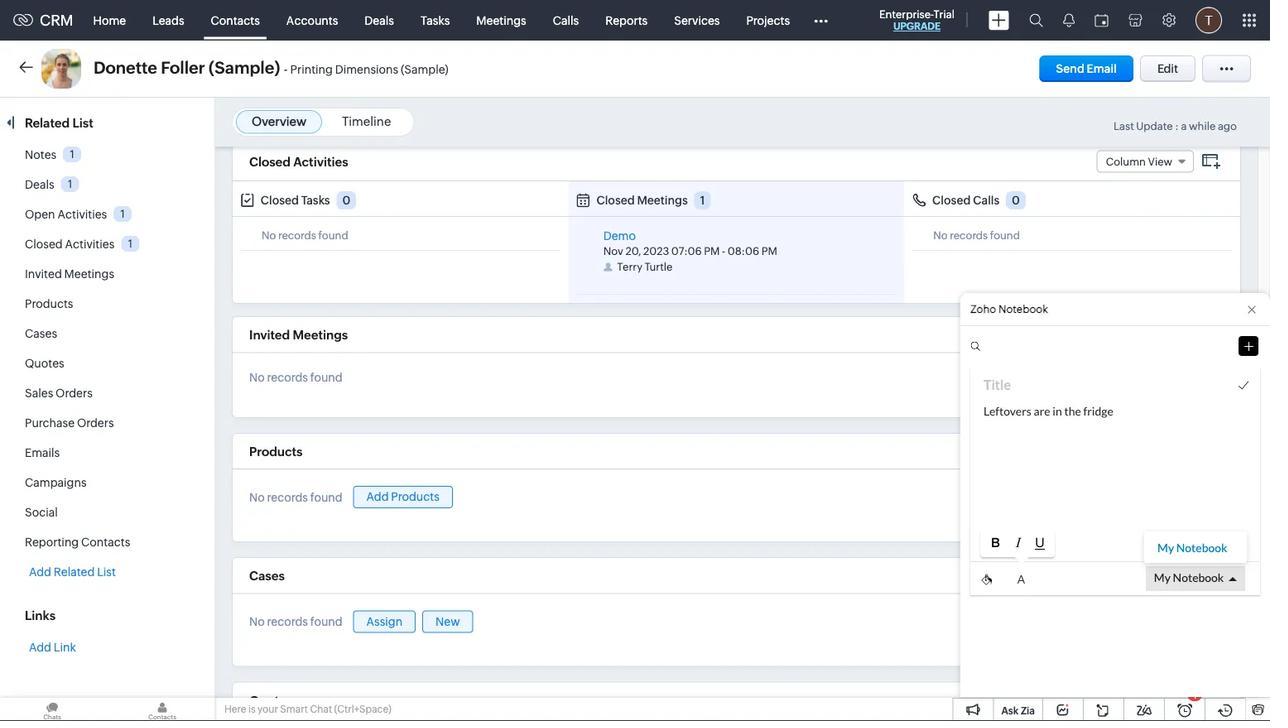 Task type: vqa. For each thing, say whether or not it's contained in the screenshot.
Zia at the right bottom of the page
yes



Task type: describe. For each thing, give the bounding box(es) containing it.
edit button
[[1141, 56, 1196, 82]]

accounts
[[287, 14, 338, 27]]

08:06
[[728, 246, 760, 258]]

turtle
[[645, 262, 673, 274]]

products link
[[25, 297, 73, 311]]

campaigns link
[[25, 476, 87, 490]]

a
[[1182, 120, 1187, 133]]

1 vertical spatial contacts
[[81, 536, 130, 549]]

timeline
[[342, 114, 391, 129]]

:
[[1176, 120, 1180, 133]]

zoho notebook
[[971, 303, 1049, 316]]

- inside donette foller (sample) - printing dimensions (sample)
[[284, 62, 288, 77]]

closed activities link
[[25, 238, 115, 251]]

cases link
[[25, 327, 57, 341]]

closed calls
[[933, 194, 1000, 208]]

closed tasks
[[261, 194, 330, 208]]

meetings link
[[463, 0, 540, 40]]

demo nov 20, 2023 07:06 pm - 08:06 pm
[[604, 230, 778, 258]]

accounts link
[[273, 0, 352, 40]]

1 pm from the left
[[704, 246, 720, 258]]

send
[[1057, 62, 1085, 75]]

1 horizontal spatial list
[[97, 566, 116, 579]]

social link
[[25, 506, 58, 519]]

ago
[[1219, 120, 1238, 133]]

ask
[[1002, 705, 1019, 717]]

assign
[[367, 616, 403, 629]]

home link
[[80, 0, 139, 40]]

links
[[25, 609, 56, 623]]

column
[[1107, 156, 1147, 168]]

0 vertical spatial quotes
[[25, 357, 64, 370]]

contacts inside contacts link
[[211, 14, 260, 27]]

trial
[[934, 8, 955, 20]]

terry turtle
[[617, 262, 673, 274]]

home
[[93, 14, 126, 27]]

link
[[54, 641, 76, 654]]

printing
[[290, 63, 333, 76]]

crm
[[40, 12, 73, 29]]

open
[[25, 208, 55, 221]]

ask zia
[[1002, 705, 1036, 717]]

new link
[[423, 611, 473, 634]]

1 vertical spatial quotes
[[249, 694, 292, 709]]

profile element
[[1186, 0, 1233, 40]]

invited meetings link
[[25, 268, 114, 281]]

enterprise-
[[880, 8, 934, 20]]

new
[[436, 616, 460, 629]]

add link
[[29, 641, 76, 654]]

projects
[[747, 14, 790, 27]]

calendar image
[[1095, 14, 1109, 27]]

dimensions
[[335, 63, 399, 76]]

create menu element
[[979, 0, 1020, 40]]

sales orders
[[25, 387, 93, 400]]

Other Modules field
[[804, 7, 839, 34]]

open activities
[[25, 208, 107, 221]]

emails link
[[25, 447, 60, 460]]

1 for open activities
[[121, 208, 125, 220]]

1 vertical spatial calls
[[974, 194, 1000, 208]]

activities for open activities link
[[57, 208, 107, 221]]

here
[[225, 704, 246, 715]]

07:06
[[672, 246, 702, 258]]

reporting contacts link
[[25, 536, 130, 549]]

20,
[[626, 246, 642, 258]]

sales
[[25, 387, 53, 400]]

upgrade
[[894, 21, 941, 32]]

update
[[1137, 120, 1174, 133]]

1 vertical spatial closed activities
[[25, 238, 115, 251]]

send email button
[[1040, 56, 1134, 82]]

add for add link
[[29, 641, 51, 654]]

0 for tasks
[[342, 194, 351, 208]]

enterprise-trial upgrade
[[880, 8, 955, 32]]

add for add products
[[367, 491, 389, 504]]

orders for sales orders
[[56, 387, 93, 400]]

create menu image
[[989, 10, 1010, 30]]

zia
[[1021, 705, 1036, 717]]

services link
[[661, 0, 734, 40]]

smart
[[280, 704, 308, 715]]

add for add related list
[[29, 566, 51, 579]]

purchase orders
[[25, 417, 114, 430]]

1 horizontal spatial cases
[[249, 570, 285, 584]]

calls link
[[540, 0, 593, 40]]

notebook
[[999, 303, 1049, 316]]

donette foller (sample) - printing dimensions (sample)
[[94, 58, 449, 77]]

purchase
[[25, 417, 75, 430]]

reports link
[[593, 0, 661, 40]]

emails
[[25, 447, 60, 460]]

0 horizontal spatial deals
[[25, 178, 54, 191]]

your
[[258, 704, 278, 715]]

here is your smart chat (ctrl+space)
[[225, 704, 392, 715]]

related list
[[25, 116, 96, 130]]

0 horizontal spatial deals link
[[25, 178, 54, 191]]

Column View field
[[1097, 151, 1195, 173]]

closed meetings
[[597, 194, 688, 208]]



Task type: locate. For each thing, give the bounding box(es) containing it.
2 pm from the left
[[762, 246, 778, 258]]

2 vertical spatial products
[[391, 491, 440, 504]]

0 for calls
[[1012, 194, 1021, 208]]

0 horizontal spatial cases
[[25, 327, 57, 341]]

leads
[[153, 14, 184, 27]]

1 0 from the left
[[342, 194, 351, 208]]

0 horizontal spatial (sample)
[[209, 58, 280, 77]]

1 vertical spatial invited meetings
[[249, 329, 348, 343]]

0 horizontal spatial contacts
[[81, 536, 130, 549]]

1 horizontal spatial invited
[[249, 329, 290, 343]]

add inside add products link
[[367, 491, 389, 504]]

timeline link
[[342, 114, 391, 129]]

last
[[1114, 120, 1135, 133]]

view
[[1149, 156, 1173, 168]]

0 horizontal spatial pm
[[704, 246, 720, 258]]

0 horizontal spatial tasks
[[301, 194, 330, 208]]

0 vertical spatial products
[[25, 297, 73, 311]]

leads link
[[139, 0, 198, 40]]

overview
[[252, 114, 307, 129]]

deals link
[[352, 0, 408, 40], [25, 178, 54, 191]]

cases
[[25, 327, 57, 341], [249, 570, 285, 584]]

2 0 from the left
[[1012, 194, 1021, 208]]

- left the 08:06
[[723, 246, 726, 258]]

2 vertical spatial add
[[29, 641, 51, 654]]

deals
[[365, 14, 394, 27], [25, 178, 54, 191]]

1 vertical spatial orders
[[77, 417, 114, 430]]

0 horizontal spatial list
[[72, 116, 93, 130]]

0 vertical spatial -
[[284, 62, 288, 77]]

profile image
[[1196, 7, 1223, 34]]

1 vertical spatial list
[[97, 566, 116, 579]]

0 vertical spatial add
[[367, 491, 389, 504]]

is
[[248, 704, 256, 715]]

0 vertical spatial invited meetings
[[25, 268, 114, 281]]

1 right notes link
[[70, 148, 74, 161]]

add related list
[[29, 566, 116, 579]]

send email
[[1057, 62, 1118, 75]]

0 vertical spatial activities
[[293, 155, 349, 169]]

related up notes
[[25, 116, 70, 130]]

1 vertical spatial deals link
[[25, 178, 54, 191]]

1 vertical spatial related
[[54, 566, 95, 579]]

1 for notes
[[70, 148, 74, 161]]

closed activities up invited meetings link
[[25, 238, 115, 251]]

0 right closed calls
[[1012, 194, 1021, 208]]

notes link
[[25, 148, 57, 162]]

signals image
[[1064, 13, 1075, 27]]

0 vertical spatial orders
[[56, 387, 93, 400]]

0 vertical spatial deals link
[[352, 0, 408, 40]]

1 vertical spatial tasks
[[301, 194, 330, 208]]

1 right open activities link
[[121, 208, 125, 220]]

nov
[[604, 246, 624, 258]]

0 horizontal spatial -
[[284, 62, 288, 77]]

services
[[675, 14, 720, 27]]

pm right the 08:06
[[762, 246, 778, 258]]

contacts
[[211, 14, 260, 27], [81, 536, 130, 549]]

calls
[[553, 14, 579, 27], [974, 194, 1000, 208]]

0 vertical spatial closed activities
[[249, 155, 349, 169]]

quotes
[[25, 357, 64, 370], [249, 694, 292, 709]]

activities up closed activities link
[[57, 208, 107, 221]]

1 horizontal spatial deals
[[365, 14, 394, 27]]

crm link
[[13, 12, 73, 29]]

1 horizontal spatial closed activities
[[249, 155, 349, 169]]

1 vertical spatial activities
[[57, 208, 107, 221]]

add products link
[[353, 487, 453, 509]]

0 horizontal spatial invited
[[25, 268, 62, 281]]

printing dimensions (sample) link
[[290, 63, 449, 77]]

1 vertical spatial invited
[[249, 329, 290, 343]]

list
[[72, 116, 93, 130], [97, 566, 116, 579]]

related
[[25, 116, 70, 130], [54, 566, 95, 579]]

add products
[[367, 491, 440, 504]]

activities up closed tasks
[[293, 155, 349, 169]]

0 vertical spatial list
[[72, 116, 93, 130]]

search element
[[1020, 0, 1054, 41]]

orders up purchase orders link
[[56, 387, 93, 400]]

add
[[367, 491, 389, 504], [29, 566, 51, 579], [29, 641, 51, 654]]

0 horizontal spatial invited meetings
[[25, 268, 114, 281]]

contacts link
[[198, 0, 273, 40]]

found
[[319, 230, 348, 242], [991, 230, 1021, 242], [311, 371, 343, 385], [311, 491, 343, 505], [311, 616, 343, 629]]

zoho
[[971, 303, 997, 316]]

deals up the printing dimensions (sample) link
[[365, 14, 394, 27]]

deals link up the printing dimensions (sample) link
[[352, 0, 408, 40]]

1 horizontal spatial invited meetings
[[249, 329, 348, 343]]

products
[[25, 297, 73, 311], [249, 445, 303, 460], [391, 491, 440, 504]]

0 vertical spatial related
[[25, 116, 70, 130]]

reports
[[606, 14, 648, 27]]

notes
[[25, 148, 57, 162]]

projects link
[[734, 0, 804, 40]]

orders for purchase orders
[[77, 417, 114, 430]]

1 horizontal spatial (sample)
[[401, 63, 449, 76]]

tasks
[[421, 14, 450, 27], [301, 194, 330, 208]]

orders right purchase
[[77, 417, 114, 430]]

1 horizontal spatial -
[[723, 246, 726, 258]]

reporting contacts
[[25, 536, 130, 549]]

0 vertical spatial contacts
[[211, 14, 260, 27]]

1 vertical spatial -
[[723, 246, 726, 258]]

chats image
[[0, 698, 104, 722]]

demo link
[[604, 230, 636, 243]]

(sample)
[[209, 58, 280, 77], [401, 63, 449, 76]]

0 horizontal spatial 0
[[342, 194, 351, 208]]

0 horizontal spatial products
[[25, 297, 73, 311]]

1 up demo nov 20, 2023 07:06 pm - 08:06 pm
[[701, 194, 705, 208]]

- inside demo nov 20, 2023 07:06 pm - 08:06 pm
[[723, 246, 726, 258]]

1 for closed activities
[[128, 238, 133, 250]]

pm
[[704, 246, 720, 258], [762, 246, 778, 258]]

1 right closed activities link
[[128, 238, 133, 250]]

0 vertical spatial deals
[[365, 14, 394, 27]]

deals up open
[[25, 178, 54, 191]]

assign link
[[353, 611, 416, 634]]

2 horizontal spatial products
[[391, 491, 440, 504]]

activities for closed activities link
[[65, 238, 115, 251]]

email
[[1087, 62, 1118, 75]]

orders
[[56, 387, 93, 400], [77, 417, 114, 430]]

1 up open activities link
[[68, 178, 72, 190]]

contacts up donette foller (sample) - printing dimensions (sample)
[[211, 14, 260, 27]]

column view
[[1107, 156, 1173, 168]]

(sample) down contacts link
[[209, 58, 280, 77]]

terry
[[617, 262, 643, 274]]

no
[[262, 230, 276, 242], [934, 230, 948, 242], [249, 371, 265, 385], [249, 491, 265, 505], [249, 616, 265, 629]]

meetings
[[477, 14, 527, 27], [637, 194, 688, 208], [64, 268, 114, 281], [293, 329, 348, 343]]

1 horizontal spatial pm
[[762, 246, 778, 258]]

0 horizontal spatial quotes
[[25, 357, 64, 370]]

open activities link
[[25, 208, 107, 221]]

1 horizontal spatial products
[[249, 445, 303, 460]]

(sample) down tasks link
[[401, 63, 449, 76]]

pm right the 07:06
[[704, 246, 720, 258]]

while
[[1190, 120, 1216, 133]]

quotes down cases link at the top left
[[25, 357, 64, 370]]

foller
[[161, 58, 205, 77]]

no records found
[[262, 230, 348, 242], [934, 230, 1021, 242], [249, 371, 343, 385], [249, 491, 343, 505], [249, 616, 343, 629]]

1 horizontal spatial contacts
[[211, 14, 260, 27]]

deals link up open
[[25, 178, 54, 191]]

tasks link
[[408, 0, 463, 40]]

edit
[[1158, 62, 1179, 75]]

search image
[[1030, 13, 1044, 27]]

contacts image
[[110, 698, 215, 722]]

invited meetings
[[25, 268, 114, 281], [249, 329, 348, 343]]

quotes right here
[[249, 694, 292, 709]]

1 vertical spatial products
[[249, 445, 303, 460]]

reporting
[[25, 536, 79, 549]]

0 vertical spatial calls
[[553, 14, 579, 27]]

(ctrl+space)
[[334, 704, 392, 715]]

0 vertical spatial invited
[[25, 268, 62, 281]]

- left the printing
[[284, 62, 288, 77]]

0 horizontal spatial closed activities
[[25, 238, 115, 251]]

closed
[[249, 155, 291, 169], [261, 194, 299, 208], [597, 194, 635, 208], [933, 194, 971, 208], [25, 238, 63, 251]]

-
[[284, 62, 288, 77], [723, 246, 726, 258]]

1 horizontal spatial tasks
[[421, 14, 450, 27]]

1 horizontal spatial calls
[[974, 194, 1000, 208]]

closed activities up closed tasks
[[249, 155, 349, 169]]

0 vertical spatial tasks
[[421, 14, 450, 27]]

donette
[[94, 58, 157, 77]]

2023
[[644, 246, 670, 258]]

0 vertical spatial cases
[[25, 327, 57, 341]]

1 horizontal spatial 0
[[1012, 194, 1021, 208]]

0 right closed tasks
[[342, 194, 351, 208]]

1 for deals
[[68, 178, 72, 190]]

1 vertical spatial cases
[[249, 570, 285, 584]]

last update : a while ago
[[1114, 120, 1238, 133]]

2 vertical spatial activities
[[65, 238, 115, 251]]

contacts up add related list
[[81, 536, 130, 549]]

(sample) inside donette foller (sample) - printing dimensions (sample)
[[401, 63, 449, 76]]

1 horizontal spatial quotes
[[249, 694, 292, 709]]

tasks inside tasks link
[[421, 14, 450, 27]]

1 horizontal spatial deals link
[[352, 0, 408, 40]]

1
[[70, 148, 74, 161], [68, 178, 72, 190], [701, 194, 705, 208], [121, 208, 125, 220], [128, 238, 133, 250]]

chat
[[310, 704, 332, 715]]

social
[[25, 506, 58, 519]]

sales orders link
[[25, 387, 93, 400]]

0
[[342, 194, 351, 208], [1012, 194, 1021, 208]]

0 horizontal spatial calls
[[553, 14, 579, 27]]

demo
[[604, 230, 636, 243]]

overview link
[[252, 114, 307, 129]]

1 vertical spatial deals
[[25, 178, 54, 191]]

signals element
[[1054, 0, 1085, 41]]

1 vertical spatial add
[[29, 566, 51, 579]]

campaigns
[[25, 476, 87, 490]]

related down reporting contacts link
[[54, 566, 95, 579]]

activities up invited meetings link
[[65, 238, 115, 251]]



